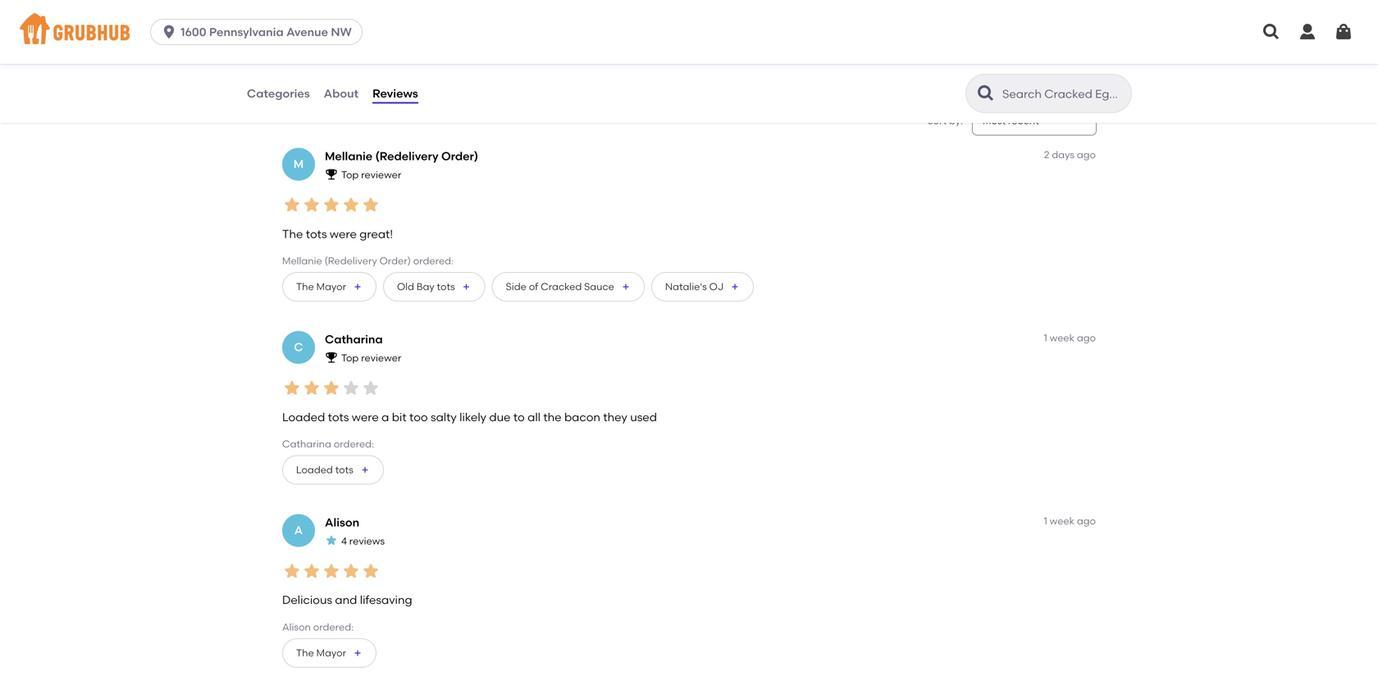 Task type: locate. For each thing, give the bounding box(es) containing it.
old
[[397, 281, 414, 293]]

2 vertical spatial ago
[[1077, 516, 1096, 527]]

loaded tots were a bit too salty likely due to all the bacon they used
[[282, 410, 657, 424]]

1600 pennsylvania avenue nw
[[181, 25, 352, 39]]

1 horizontal spatial mellanie
[[325, 149, 373, 163]]

the mayor button down alison ordered:
[[282, 639, 377, 669]]

1 vertical spatial the mayor button
[[282, 639, 377, 669]]

2 top reviewer from the top
[[341, 352, 401, 364]]

catharina right c
[[325, 333, 383, 347]]

mellanie
[[325, 149, 373, 163], [282, 255, 322, 267]]

loaded for loaded tots were a bit too salty likely due to all the bacon they used
[[282, 410, 325, 424]]

1 trophy icon image from the top
[[325, 168, 338, 181]]

tots down catharina ordered:
[[335, 464, 353, 476]]

were left a
[[352, 410, 379, 424]]

alison up the 4
[[325, 516, 359, 530]]

2 vertical spatial the
[[296, 648, 314, 660]]

catharina ordered:
[[282, 439, 374, 450]]

tots
[[306, 227, 327, 241], [437, 281, 455, 293], [328, 410, 349, 424], [335, 464, 353, 476]]

0 vertical spatial alison
[[325, 516, 359, 530]]

trophy icon image
[[325, 168, 338, 181], [325, 351, 338, 364]]

top
[[341, 169, 359, 181], [341, 352, 359, 364]]

1 week ago
[[1044, 332, 1096, 344], [1044, 516, 1096, 527]]

were left great!
[[330, 227, 357, 241]]

ordered: down and
[[313, 622, 354, 634]]

1 reviewer from the top
[[361, 169, 401, 181]]

1 vertical spatial alison
[[282, 622, 311, 634]]

correct
[[447, 34, 484, 45]]

(redelivery
[[375, 149, 439, 163], [325, 255, 377, 267]]

plus icon image for natalie's oj button
[[730, 282, 740, 292]]

ordered: up loaded tots button
[[334, 439, 374, 450]]

0 vertical spatial mayor
[[316, 281, 346, 293]]

top reviewer up a
[[341, 352, 401, 364]]

1 vertical spatial were
[[352, 410, 379, 424]]

1 top from the top
[[341, 169, 359, 181]]

alison
[[325, 516, 359, 530], [282, 622, 311, 634]]

(redelivery for mellanie (redelivery order)
[[375, 149, 439, 163]]

2 ago from the top
[[1077, 332, 1096, 344]]

plus icon image right old bay tots
[[462, 282, 471, 292]]

ordered: for catharina
[[334, 439, 374, 450]]

order)
[[441, 149, 478, 163], [380, 255, 411, 267]]

alison ordered:
[[282, 622, 354, 634]]

2 trophy icon image from the top
[[325, 351, 338, 364]]

0 vertical spatial mellanie
[[325, 149, 373, 163]]

tots up mellanie (redelivery order) ordered:
[[306, 227, 327, 241]]

1 vertical spatial trophy icon image
[[325, 351, 338, 364]]

0 vertical spatial week
[[1050, 332, 1075, 344]]

mayor down mellanie (redelivery order) ordered:
[[316, 281, 346, 293]]

1 mayor from the top
[[316, 281, 346, 293]]

1 vertical spatial order)
[[380, 255, 411, 267]]

catharina up loaded tots
[[282, 439, 331, 450]]

0 vertical spatial catharina
[[325, 333, 383, 347]]

1 vertical spatial ago
[[1077, 332, 1096, 344]]

0 horizontal spatial order)
[[380, 255, 411, 267]]

the mayor down alison ordered:
[[296, 648, 346, 660]]

(redelivery down reviews 'button'
[[375, 149, 439, 163]]

svg image
[[1262, 22, 1282, 42], [1298, 22, 1318, 42], [161, 24, 177, 40]]

mellanie for mellanie (redelivery order)
[[325, 149, 373, 163]]

0 horizontal spatial mellanie
[[282, 255, 322, 267]]

ago
[[1077, 149, 1096, 161], [1077, 332, 1096, 344], [1077, 516, 1096, 527]]

2 1 week ago from the top
[[1044, 516, 1096, 527]]

a
[[382, 410, 389, 424]]

0 vertical spatial loaded
[[282, 410, 325, 424]]

2 1 from the top
[[1044, 516, 1048, 527]]

alison down delicious
[[282, 622, 311, 634]]

1 ago from the top
[[1077, 149, 1096, 161]]

most
[[983, 115, 1006, 127]]

the tots were great!
[[282, 227, 393, 241]]

0 vertical spatial the mayor
[[296, 281, 346, 293]]

ordered: up 'old bay tots' button on the left top of page
[[413, 255, 454, 267]]

(redelivery down the tots were great!
[[325, 255, 377, 267]]

0 vertical spatial 1
[[1044, 332, 1048, 344]]

1600
[[181, 25, 206, 39]]

the for 2nd the mayor button from the bottom
[[296, 281, 314, 293]]

0 vertical spatial ordered:
[[413, 255, 454, 267]]

1 the mayor button from the top
[[282, 272, 377, 302]]

2 top from the top
[[341, 352, 359, 364]]

reviews
[[349, 536, 385, 548]]

plus icon image for 2nd the mayor button from the bottom
[[353, 282, 363, 292]]

avenue
[[286, 25, 328, 39]]

svg image inside "1600 pennsylvania avenue nw" button
[[161, 24, 177, 40]]

0 vertical spatial trophy icon image
[[325, 168, 338, 181]]

1 vertical spatial top
[[341, 352, 359, 364]]

the up c
[[296, 281, 314, 293]]

m
[[294, 157, 304, 171]]

plus icon image right oj
[[730, 282, 740, 292]]

0 vertical spatial order)
[[441, 149, 478, 163]]

reviewer
[[361, 169, 401, 181], [361, 352, 401, 364]]

good
[[292, 34, 319, 45]]

1 vertical spatial catharina
[[282, 439, 331, 450]]

loaded inside button
[[296, 464, 333, 476]]

correct order
[[447, 34, 484, 62]]

by:
[[949, 115, 963, 127]]

mellanie down the tots were great!
[[282, 255, 322, 267]]

alison for alison
[[325, 516, 359, 530]]

mellanie (redelivery order) ordered:
[[282, 255, 454, 267]]

top right c
[[341, 352, 359, 364]]

1 1 week ago from the top
[[1044, 332, 1096, 344]]

0 vertical spatial ago
[[1077, 149, 1096, 161]]

delivery
[[370, 50, 407, 62]]

the mayor
[[296, 281, 346, 293], [296, 648, 346, 660]]

delicious
[[282, 594, 332, 608]]

old bay tots button
[[383, 272, 485, 302]]

2 vertical spatial ordered:
[[313, 622, 354, 634]]

top reviewer
[[341, 169, 401, 181], [341, 352, 401, 364]]

nw
[[331, 25, 352, 39]]

top right m
[[341, 169, 359, 181]]

tots up catharina ordered:
[[328, 410, 349, 424]]

1 week from the top
[[1050, 332, 1075, 344]]

top reviewer down mellanie (redelivery order)
[[341, 169, 401, 181]]

ordered:
[[413, 255, 454, 267], [334, 439, 374, 450], [313, 622, 354, 634]]

1 1 from the top
[[1044, 332, 1048, 344]]

mellanie right m
[[325, 149, 373, 163]]

trophy icon image right m
[[325, 168, 338, 181]]

1 vertical spatial the mayor
[[296, 648, 346, 660]]

2 week from the top
[[1050, 516, 1075, 527]]

1 vertical spatial mellanie
[[282, 255, 322, 267]]

the mayor button down mellanie (redelivery order) ordered:
[[282, 272, 377, 302]]

1 vertical spatial the
[[296, 281, 314, 293]]

trophy icon image for mellanie (redelivery order)
[[325, 168, 338, 181]]

0 vertical spatial top reviewer
[[341, 169, 401, 181]]

order
[[447, 50, 473, 62]]

0 vertical spatial 1 week ago
[[1044, 332, 1096, 344]]

4 reviews
[[341, 536, 385, 548]]

0 vertical spatial (redelivery
[[375, 149, 439, 163]]

sauce
[[584, 281, 614, 293]]

1
[[1044, 332, 1048, 344], [1044, 516, 1048, 527]]

likely
[[460, 410, 487, 424]]

the
[[282, 227, 303, 241], [296, 281, 314, 293], [296, 648, 314, 660]]

reviews
[[373, 86, 418, 100]]

reviewer down mellanie (redelivery order)
[[361, 169, 401, 181]]

plus icon image for 'old bay tots' button on the left top of page
[[462, 282, 471, 292]]

mayor
[[316, 281, 346, 293], [316, 648, 346, 660]]

1 horizontal spatial alison
[[325, 516, 359, 530]]

time
[[386, 34, 408, 45]]

week for loaded tots were a bit too salty likely due to all the bacon they used
[[1050, 332, 1075, 344]]

and
[[335, 594, 357, 608]]

the down alison ordered:
[[296, 648, 314, 660]]

1 vertical spatial (redelivery
[[325, 255, 377, 267]]

1 vertical spatial mayor
[[316, 648, 346, 660]]

4
[[341, 536, 347, 548]]

1 vertical spatial 1
[[1044, 516, 1048, 527]]

plus icon image
[[353, 282, 363, 292], [462, 282, 471, 292], [621, 282, 631, 292], [730, 282, 740, 292], [360, 465, 370, 475], [353, 649, 363, 659]]

0 horizontal spatial alison
[[282, 622, 311, 634]]

plus icon image down mellanie (redelivery order) ordered:
[[353, 282, 363, 292]]

they
[[603, 410, 628, 424]]

plus icon image for first the mayor button from the bottom of the page
[[353, 649, 363, 659]]

0 horizontal spatial svg image
[[161, 24, 177, 40]]

Search Cracked Eggery search field
[[1001, 86, 1127, 102]]

food
[[321, 34, 343, 45]]

plus icon image inside loaded tots button
[[360, 465, 370, 475]]

loaded
[[282, 410, 325, 424], [296, 464, 333, 476]]

trophy icon image right c
[[325, 351, 338, 364]]

3 ago from the top
[[1077, 516, 1096, 527]]

1 vertical spatial top reviewer
[[341, 352, 401, 364]]

about button
[[323, 64, 359, 123]]

loaded down catharina ordered:
[[296, 464, 333, 476]]

1 horizontal spatial order)
[[441, 149, 478, 163]]

1 vertical spatial week
[[1050, 516, 1075, 527]]

loaded up catharina ordered:
[[282, 410, 325, 424]]

1 vertical spatial ordered:
[[334, 439, 374, 450]]

plus icon image inside side of cracked sauce button
[[621, 282, 631, 292]]

1 for loaded tots were a bit too salty likely due to all the bacon they used
[[1044, 332, 1048, 344]]

trophy icon image for catharina
[[325, 351, 338, 364]]

0 vertical spatial were
[[330, 227, 357, 241]]

2 reviewer from the top
[[361, 352, 401, 364]]

1 vertical spatial reviewer
[[361, 352, 401, 364]]

sort by:
[[928, 115, 963, 127]]

lifesaving
[[360, 594, 412, 608]]

old bay tots
[[397, 281, 455, 293]]

to
[[513, 410, 525, 424]]

reviewer for mellanie (redelivery order)
[[361, 169, 401, 181]]

2 the mayor from the top
[[296, 648, 346, 660]]

92 good food
[[292, 15, 343, 45]]

star icon image
[[282, 195, 302, 215], [302, 195, 322, 215], [322, 195, 341, 215], [341, 195, 361, 215], [361, 195, 381, 215], [282, 379, 302, 398], [302, 379, 322, 398], [322, 379, 341, 398], [341, 379, 361, 398], [361, 379, 381, 398], [325, 535, 338, 548], [282, 562, 302, 582], [302, 562, 322, 582], [322, 562, 341, 582], [341, 562, 361, 582], [361, 562, 381, 582]]

the mayor button
[[282, 272, 377, 302], [282, 639, 377, 669]]

catharina
[[325, 333, 383, 347], [282, 439, 331, 450]]

week
[[1050, 332, 1075, 344], [1050, 516, 1075, 527]]

1 top reviewer from the top
[[341, 169, 401, 181]]

1 the mayor from the top
[[296, 281, 346, 293]]

0 vertical spatial top
[[341, 169, 359, 181]]

used
[[630, 410, 657, 424]]

plus icon image down alison ordered:
[[353, 649, 363, 659]]

plus icon image inside 'old bay tots' button
[[462, 282, 471, 292]]

plus icon image right loaded tots
[[360, 465, 370, 475]]

2 mayor from the top
[[316, 648, 346, 660]]

2 the mayor button from the top
[[282, 639, 377, 669]]

pennsylvania
[[209, 25, 284, 39]]

bacon
[[564, 410, 601, 424]]

bay
[[417, 281, 435, 293]]

1 vertical spatial loaded
[[296, 464, 333, 476]]

were
[[330, 227, 357, 241], [352, 410, 379, 424]]

plus icon image inside natalie's oj button
[[730, 282, 740, 292]]

0 vertical spatial reviewer
[[361, 169, 401, 181]]

the mayor down mellanie (redelivery order) ordered:
[[296, 281, 346, 293]]

about
[[324, 86, 359, 100]]

search icon image
[[976, 84, 996, 103]]

plus icon image right sauce
[[621, 282, 631, 292]]

the down m
[[282, 227, 303, 241]]

reviewer up a
[[361, 352, 401, 364]]

mayor down alison ordered:
[[316, 648, 346, 660]]

tots for loaded tots were a bit too salty likely due to all the bacon they used
[[328, 410, 349, 424]]

1 vertical spatial 1 week ago
[[1044, 516, 1096, 527]]

0 vertical spatial the mayor button
[[282, 272, 377, 302]]



Task type: vqa. For each thing, say whether or not it's contained in the screenshot.
Mellanie (Redelivery Order) Mellanie
yes



Task type: describe. For each thing, give the bounding box(es) containing it.
were for great!
[[330, 227, 357, 241]]

a
[[294, 524, 303, 538]]

92
[[292, 15, 306, 29]]

1 week ago for delicious and lifesaving
[[1044, 516, 1096, 527]]

recent
[[1008, 115, 1039, 127]]

mayor for 2nd the mayor button from the bottom
[[316, 281, 346, 293]]

were for a
[[352, 410, 379, 424]]

1 week ago for loaded tots were a bit too salty likely due to all the bacon they used
[[1044, 332, 1096, 344]]

on
[[370, 34, 384, 45]]

0 vertical spatial the
[[282, 227, 303, 241]]

the for first the mayor button from the bottom of the page
[[296, 648, 314, 660]]

mellanie (redelivery order)
[[325, 149, 478, 163]]

of
[[529, 281, 538, 293]]

tots for the tots were great!
[[306, 227, 327, 241]]

great!
[[360, 227, 393, 241]]

the
[[543, 410, 562, 424]]

top for mellanie (redelivery order)
[[341, 169, 359, 181]]

1 for delicious and lifesaving
[[1044, 516, 1048, 527]]

top reviewer for catharina
[[341, 352, 401, 364]]

natalie's
[[665, 281, 707, 293]]

side of cracked sauce button
[[492, 272, 645, 302]]

catharina for catharina
[[325, 333, 383, 347]]

top for catharina
[[341, 352, 359, 364]]

alison for alison ordered:
[[282, 622, 311, 634]]

natalie's oj
[[665, 281, 724, 293]]

1600 pennsylvania avenue nw button
[[150, 19, 369, 45]]

order) for mellanie (redelivery order)
[[441, 149, 478, 163]]

the mayor for plus icon for first the mayor button from the bottom of the page
[[296, 648, 346, 660]]

categories button
[[246, 64, 311, 123]]

mayor for first the mayor button from the bottom of the page
[[316, 648, 346, 660]]

sort
[[928, 115, 947, 127]]

top reviewer for mellanie (redelivery order)
[[341, 169, 401, 181]]

order) for mellanie (redelivery order) ordered:
[[380, 255, 411, 267]]

2 horizontal spatial svg image
[[1298, 22, 1318, 42]]

all
[[528, 410, 541, 424]]

ago for a
[[1077, 332, 1096, 344]]

reviewer for catharina
[[361, 352, 401, 364]]

catharina for catharina ordered:
[[282, 439, 331, 450]]

mellanie for mellanie (redelivery order) ordered:
[[282, 255, 322, 267]]

salty
[[431, 410, 457, 424]]

plus icon image for side of cracked sauce button
[[621, 282, 631, 292]]

too
[[409, 410, 428, 424]]

side
[[506, 281, 527, 293]]

caret down icon image
[[1073, 115, 1086, 128]]

loaded tots button
[[282, 456, 384, 485]]

main navigation navigation
[[0, 0, 1378, 64]]

ago for great!
[[1077, 149, 1096, 161]]

bit
[[392, 410, 407, 424]]

Sort by: field
[[983, 114, 1039, 128]]

side of cracked sauce
[[506, 281, 614, 293]]

natalie's oj button
[[651, 272, 754, 302]]

c
[[294, 341, 303, 355]]

tots for loaded tots
[[335, 464, 353, 476]]

2
[[1044, 149, 1050, 161]]

oj
[[709, 281, 724, 293]]

1 horizontal spatial svg image
[[1262, 22, 1282, 42]]

plus icon image for loaded tots button
[[360, 465, 370, 475]]

loaded for loaded tots
[[296, 464, 333, 476]]

delicious and lifesaving
[[282, 594, 412, 608]]

cracked
[[541, 281, 582, 293]]

categories
[[247, 86, 310, 100]]

week for delicious and lifesaving
[[1050, 516, 1075, 527]]

svg image
[[1334, 22, 1354, 42]]

loaded tots
[[296, 464, 353, 476]]

the mayor for plus icon corresponding to 2nd the mayor button from the bottom
[[296, 281, 346, 293]]

2 days ago
[[1044, 149, 1096, 161]]

most recent
[[983, 115, 1039, 127]]

reviews button
[[372, 64, 419, 123]]

due
[[489, 410, 511, 424]]

tots right bay
[[437, 281, 455, 293]]

on time delivery
[[370, 34, 408, 62]]

ordered: for alison
[[313, 622, 354, 634]]

(redelivery for mellanie (redelivery order) ordered:
[[325, 255, 377, 267]]

days
[[1052, 149, 1075, 161]]



